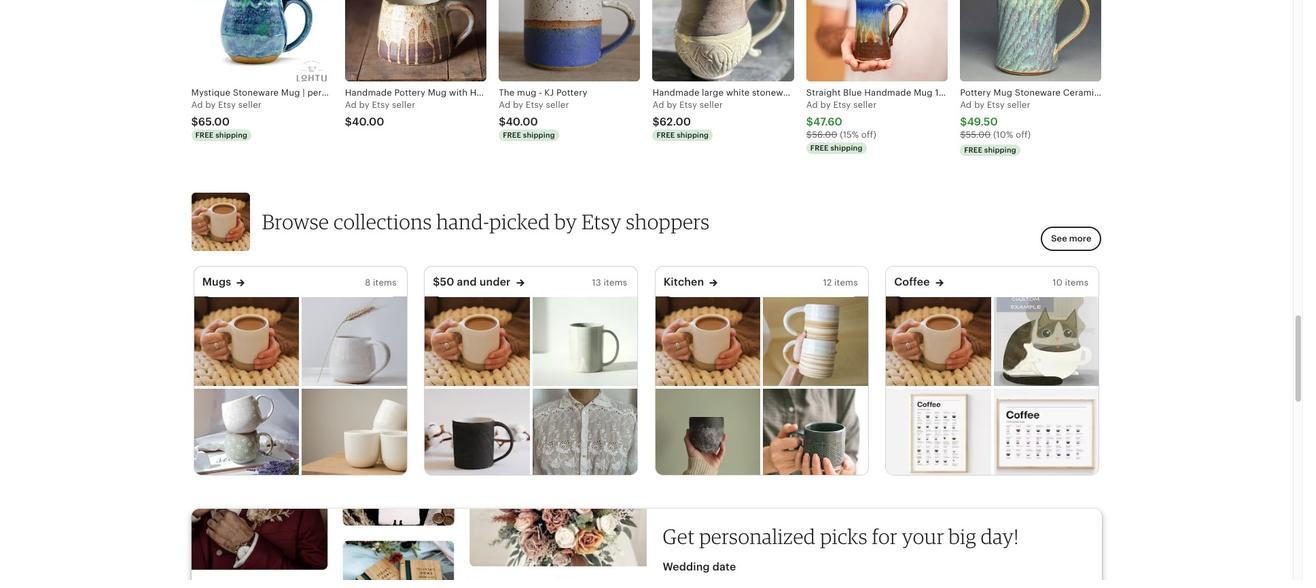 Task type: locate. For each thing, give the bounding box(es) containing it.
handmade ceramic mugs image
[[763, 297, 868, 386]]

etsy inside pottery mug stoneware ceramic coffee cup handmade mug a d b y etsy seller $ 49.50 $ 55.00 (10% off) free shipping
[[987, 100, 1005, 110]]

free
[[195, 131, 214, 140], [503, 131, 521, 140], [657, 131, 675, 140], [810, 144, 829, 152], [964, 146, 982, 154]]

b for 62.00
[[667, 100, 672, 110]]

4 seller from the left
[[700, 100, 723, 110]]

2 off) from the left
[[1016, 130, 1031, 140]]

1 horizontal spatial mug
[[1203, 88, 1221, 98]]

1 pottery from the left
[[556, 88, 587, 98]]

0 horizontal spatial coffee
[[894, 276, 930, 289]]

4 d from the left
[[658, 100, 664, 110]]

1 items from the left
[[373, 278, 397, 288]]

a d b y etsy seller $ 62.00 free shipping
[[653, 100, 723, 140]]

seller down mystique stoneware mug | personalized hygge pottery | made to order image
[[238, 100, 262, 110]]

5 seller from the left
[[853, 100, 877, 110]]

$
[[191, 116, 198, 129], [345, 116, 352, 129], [499, 116, 506, 129], [653, 116, 659, 129], [806, 116, 813, 129], [960, 116, 967, 129], [806, 130, 812, 140], [960, 130, 966, 140]]

0 horizontal spatial mug
[[993, 88, 1012, 98]]

2 items from the left
[[604, 278, 627, 288]]

etsy
[[218, 100, 236, 110], [372, 100, 390, 110], [526, 100, 543, 110], [679, 100, 697, 110], [833, 100, 851, 110], [987, 100, 1005, 110], [582, 209, 621, 235]]

browse collections hand-picked by etsy shoppers
[[262, 209, 710, 235]]

y inside the a d b y etsy seller $ 40.00
[[365, 100, 369, 110]]

b inside the a d b y etsy seller $ 40.00
[[359, 100, 365, 110]]

under
[[479, 276, 511, 289]]

seller down handmade pottery mug with handle | earthy speckled white and blue 10-12 oz ceramic coffee mug | wheel thrown natural abstract glaze image
[[392, 100, 415, 110]]

a inside a d b y etsy seller $ 65.00 free shipping
[[191, 100, 197, 110]]

d for 40.00
[[351, 100, 357, 110]]

black ceramic mug | japanese style coffee mug image
[[425, 389, 530, 478]]

1 b from the left
[[205, 100, 211, 110]]

6 d from the left
[[966, 100, 972, 110]]

0 vertical spatial coffee
[[1102, 88, 1131, 98]]

day!
[[981, 524, 1019, 550]]

cup
[[1133, 88, 1151, 98]]

(10%
[[993, 130, 1013, 140]]

$ inside a d b y etsy seller $ 62.00 free shipping
[[653, 116, 659, 129]]

d for 65.00
[[197, 100, 203, 110]]

4 y from the left
[[672, 100, 677, 110]]

free down 62.00
[[657, 131, 675, 140]]

d inside a d b y etsy seller $ 62.00 free shipping
[[658, 100, 664, 110]]

etsy inside the a d b y etsy seller $ 40.00
[[372, 100, 390, 110]]

d inside a d b y etsy seller $ 47.60 $ 56.00 (15% off) free shipping
[[812, 100, 818, 110]]

seller for 65.00
[[238, 100, 262, 110]]

shipping inside pottery mug stoneware ceramic coffee cup handmade mug a d b y etsy seller $ 49.50 $ 55.00 (10% off) free shipping
[[984, 146, 1016, 154]]

free down the
[[503, 131, 521, 140]]

0 horizontal spatial pottery
[[556, 88, 587, 98]]

0 horizontal spatial 40.00
[[352, 116, 384, 129]]

1 seller from the left
[[238, 100, 262, 110]]

hyouzangama kairagi mug image
[[532, 297, 637, 386]]

wedding date
[[663, 561, 736, 574]]

shipping
[[215, 131, 247, 140], [523, 131, 555, 140], [677, 131, 709, 140], [831, 144, 863, 152], [984, 146, 1016, 154]]

a inside pottery mug stoneware ceramic coffee cup handmade mug a d b y etsy seller $ 49.50 $ 55.00 (10% off) free shipping
[[960, 100, 966, 110]]

1 40.00 from the left
[[352, 116, 384, 129]]

6 b from the left
[[974, 100, 980, 110]]

3 b from the left
[[513, 100, 519, 110]]

picks
[[820, 524, 868, 550]]

3 items from the left
[[834, 278, 858, 288]]

y for 40.00
[[365, 100, 369, 110]]

d inside a d b y etsy seller $ 65.00 free shipping
[[197, 100, 203, 110]]

shipping down (15%
[[831, 144, 863, 152]]

y for 62.00
[[672, 100, 677, 110]]

seller for 62.00
[[700, 100, 723, 110]]

2 seller from the left
[[392, 100, 415, 110]]

5 a from the left
[[806, 100, 812, 110]]

6 y from the left
[[980, 100, 985, 110]]

b inside a d b y etsy seller $ 62.00 free shipping
[[667, 100, 672, 110]]

1 horizontal spatial off)
[[1016, 130, 1031, 140]]

a for 47.60
[[806, 100, 812, 110]]

pottery
[[556, 88, 587, 98], [960, 88, 991, 98]]

6 seller from the left
[[1007, 100, 1030, 110]]

a inside a d b y etsy seller $ 47.60 $ 56.00 (15% off) free shipping
[[806, 100, 812, 110]]

items right the 8
[[373, 278, 397, 288]]

1 y from the left
[[211, 100, 216, 110]]

a inside a d b y etsy seller $ 62.00 free shipping
[[653, 100, 659, 110]]

handmade
[[1153, 88, 1200, 98]]

pottery mug stoneware ceramic coffee cup handmade mug a d b y etsy seller $ 49.50 $ 55.00 (10% off) free shipping
[[960, 88, 1221, 154]]

b inside a d b y etsy seller $ 65.00 free shipping
[[205, 100, 211, 110]]

a inside the a d b y etsy seller $ 40.00
[[345, 100, 351, 110]]

items right "13"
[[604, 278, 627, 288]]

d inside the mug - kj pottery a d b y etsy seller $ 40.00 free shipping
[[505, 100, 510, 110]]

the mug - kj pottery a d b y etsy seller $ 40.00 free shipping
[[499, 88, 587, 140]]

and
[[457, 276, 477, 289]]

b for 47.60
[[820, 100, 826, 110]]

off) right (15%
[[861, 130, 876, 140]]

y for 65.00
[[211, 100, 216, 110]]

2 y from the left
[[365, 100, 369, 110]]

handmade ceramic mug, ivory mug, white pottery mug, white handmade mug, modern ceramic mug, minimal large mug, stoneware coffee and tea mug image for $50 and under
[[425, 297, 530, 386]]

4 items from the left
[[1065, 278, 1089, 288]]

d
[[197, 100, 203, 110], [351, 100, 357, 110], [505, 100, 510, 110], [658, 100, 664, 110], [812, 100, 818, 110], [966, 100, 972, 110]]

2 b from the left
[[359, 100, 365, 110]]

free down "65.00"
[[195, 131, 214, 140]]

handmade ceramic mug, ivory mug, white pottery mug, white handmade mug, modern ceramic mug, minimal large mug, stoneware coffee and tea mug image for mugs
[[194, 297, 299, 386]]

3 handmade ceramic mug, ivory mug, white pottery mug, white handmade mug, modern ceramic mug, minimal large mug, stoneware coffee and tea mug image from the left
[[655, 297, 760, 386]]

seller
[[238, 100, 262, 110], [392, 100, 415, 110], [546, 100, 569, 110], [700, 100, 723, 110], [853, 100, 877, 110], [1007, 100, 1030, 110]]

1 off) from the left
[[861, 130, 876, 140]]

seller inside a d b y etsy seller $ 47.60 $ 56.00 (15% off) free shipping
[[853, 100, 877, 110]]

2 handmade ceramic mug, ivory mug, white pottery mug, white handmade mug, modern ceramic mug, minimal large mug, stoneware coffee and tea mug image from the left
[[425, 297, 530, 386]]

pottery right kj
[[556, 88, 587, 98]]

items for coffee
[[1065, 278, 1089, 288]]

shipping down -
[[523, 131, 555, 140]]

free down '55.00' on the top of the page
[[964, 146, 982, 154]]

shipping down 62.00
[[677, 131, 709, 140]]

daisy coffee mug | cozy tea cups | daisy cappuccino ceramic mug | cute daisy pottery| hand painted cup| engagement gift | wedding gift image
[[194, 389, 299, 478]]

2 40.00 from the left
[[506, 116, 538, 129]]

off) right (10%
[[1016, 130, 1031, 140]]

black ceramic mug, black stoneware mug image
[[763, 389, 868, 478]]

1 a from the left
[[191, 100, 197, 110]]

1 d from the left
[[197, 100, 203, 110]]

seller for 47.60
[[853, 100, 877, 110]]

1 horizontal spatial pottery
[[960, 88, 991, 98]]

8 items
[[365, 278, 397, 288]]

seller inside the a d b y etsy seller $ 40.00
[[392, 100, 415, 110]]

y inside a d b y etsy seller $ 47.60 $ 56.00 (15% off) free shipping
[[826, 100, 831, 110]]

1 handmade ceramic mug, ivory mug, white pottery mug, white handmade mug, modern ceramic mug, minimal large mug, stoneware coffee and tea mug image from the left
[[194, 297, 299, 386]]

b
[[205, 100, 211, 110], [359, 100, 365, 110], [513, 100, 519, 110], [667, 100, 672, 110], [820, 100, 826, 110], [974, 100, 980, 110]]

40.00
[[352, 116, 384, 129], [506, 116, 538, 129]]

shipping down (10%
[[984, 146, 1016, 154]]

seller down kj
[[546, 100, 569, 110]]

4 a from the left
[[653, 100, 659, 110]]

the
[[499, 88, 515, 98]]

handmade ceramic mug, ivory mug, white pottery mug, white handmade mug, modern ceramic mug, minimal large mug, stoneware coffee and tea mug image
[[194, 297, 299, 386], [425, 297, 530, 386], [655, 297, 760, 386], [886, 297, 991, 386]]

1 mug from the left
[[993, 88, 1012, 98]]

items
[[373, 278, 397, 288], [604, 278, 627, 288], [834, 278, 858, 288], [1065, 278, 1089, 288]]

off)
[[861, 130, 876, 140], [1016, 130, 1031, 140]]

mug
[[993, 88, 1012, 98], [1203, 88, 1221, 98]]

see more
[[1051, 234, 1091, 244]]

mug right handmade
[[1203, 88, 1221, 98]]

y inside a d b y etsy seller $ 65.00 free shipping
[[211, 100, 216, 110]]

seller down handmade large white stoneware mug for coffee or tea lovers with carved branches image
[[700, 100, 723, 110]]

1 vertical spatial coffee
[[894, 276, 930, 289]]

get
[[663, 524, 695, 550]]

collections
[[334, 209, 432, 235]]

0 horizontal spatial off)
[[861, 130, 876, 140]]

pottery up 49.50
[[960, 88, 991, 98]]

shipping inside a d b y etsy seller $ 65.00 free shipping
[[215, 131, 247, 140]]

5 d from the left
[[812, 100, 818, 110]]

items right 12
[[834, 278, 858, 288]]

12
[[823, 278, 832, 288]]

y inside pottery mug stoneware ceramic coffee cup handmade mug a d b y etsy seller $ 49.50 $ 55.00 (10% off) free shipping
[[980, 100, 985, 110]]

$50
[[433, 276, 454, 289]]

62.00
[[659, 116, 691, 129]]

a
[[191, 100, 197, 110], [345, 100, 351, 110], [499, 100, 505, 110], [653, 100, 659, 110], [806, 100, 812, 110], [960, 100, 966, 110]]

3 y from the left
[[518, 100, 523, 110]]

wedding
[[663, 561, 710, 574]]

items right 10 on the right
[[1065, 278, 1089, 288]]

56.00
[[812, 130, 837, 140]]

y inside a d b y etsy seller $ 62.00 free shipping
[[672, 100, 677, 110]]

free inside a d b y etsy seller $ 62.00 free shipping
[[657, 131, 675, 140]]

d inside the a d b y etsy seller $ 40.00
[[351, 100, 357, 110]]

b inside a d b y etsy seller $ 47.60 $ 56.00 (15% off) free shipping
[[820, 100, 826, 110]]

4 handmade ceramic mug, ivory mug, white pottery mug, white handmade mug, modern ceramic mug, minimal large mug, stoneware coffee and tea mug image from the left
[[886, 297, 991, 386]]

mug left stoneware
[[993, 88, 1012, 98]]

picked
[[489, 209, 550, 235]]

6 a from the left
[[960, 100, 966, 110]]

kitchen
[[664, 276, 704, 289]]

seller down stoneware
[[1007, 100, 1030, 110]]

-
[[539, 88, 542, 98]]

b for 65.00
[[205, 100, 211, 110]]

shipping down "65.00"
[[215, 131, 247, 140]]

2 d from the left
[[351, 100, 357, 110]]

seller for 40.00
[[392, 100, 415, 110]]

big
[[949, 524, 976, 550]]

seller inside a d b y etsy seller $ 65.00 free shipping
[[238, 100, 262, 110]]

ceramic
[[1063, 88, 1099, 98]]

3 a from the left
[[499, 100, 505, 110]]

3 seller from the left
[[546, 100, 569, 110]]

shipping inside a d b y etsy seller $ 62.00 free shipping
[[677, 131, 709, 140]]

see more link
[[1041, 227, 1102, 252]]

4 b from the left
[[667, 100, 672, 110]]

coffee
[[1102, 88, 1131, 98], [894, 276, 930, 289]]

a inside the mug - kj pottery a d b y etsy seller $ 40.00 free shipping
[[499, 100, 505, 110]]

large coffee mug, big stoneware coffee mug, beige and white ceramic mugs with speckles image
[[302, 297, 407, 386]]

1 horizontal spatial 40.00
[[506, 116, 538, 129]]

y for 47.60
[[826, 100, 831, 110]]

white stoneware coffee cup handmade pottery mug white ceramics coffee cup coffee lovers gift ceramic coffee mug japanese tea cup latte cup image
[[302, 389, 407, 478]]

etsy inside a d b y etsy seller $ 62.00 free shipping
[[679, 100, 697, 110]]

y
[[211, 100, 216, 110], [365, 100, 369, 110], [518, 100, 523, 110], [672, 100, 677, 110], [826, 100, 831, 110], [980, 100, 985, 110]]

handmade ceramic mug, ivory mug, white pottery mug, white handmade mug, modern ceramic mug, minimal large mug, stoneware coffee and tea mug image for coffee
[[886, 297, 991, 386]]

free down 56.00
[[810, 144, 829, 152]]

seller inside a d b y etsy seller $ 62.00 free shipping
[[700, 100, 723, 110]]

get personalized picks for your big day!
[[663, 524, 1019, 550]]

2 a from the left
[[345, 100, 351, 110]]

seller up (15%
[[853, 100, 877, 110]]

cop01/coffee essential, guide print, 25 coffee provided, full color, minimalist style image
[[886, 389, 991, 478]]

5 y from the left
[[826, 100, 831, 110]]

5 b from the left
[[820, 100, 826, 110]]

2 pottery from the left
[[960, 88, 991, 98]]

1 horizontal spatial coffee
[[1102, 88, 1131, 98]]

3 d from the left
[[505, 100, 510, 110]]



Task type: vqa. For each thing, say whether or not it's contained in the screenshot.
$50 and under
yes



Task type: describe. For each thing, give the bounding box(es) containing it.
for
[[872, 524, 897, 550]]

mystique stoneware mug | personalized hygge pottery | made to order image
[[191, 0, 333, 82]]

personalized
[[699, 524, 816, 550]]

b for 40.00
[[359, 100, 365, 110]]

d for 47.60
[[812, 100, 818, 110]]

49.50
[[967, 116, 998, 129]]

40.00 inside the mug - kj pottery a d b y etsy seller $ 40.00 free shipping
[[506, 116, 538, 129]]

mug
[[517, 88, 536, 98]]

10
[[1053, 278, 1062, 288]]

pottery mug stoneware ceramic coffee cup handmade mug image
[[960, 0, 1102, 82]]

browse
[[262, 209, 329, 235]]

coffee cat cute art print - cat lovers - coffee lovers - cat illustration - coffee art - cat art- kitchen print image
[[994, 297, 1099, 386]]

65.00
[[198, 116, 230, 129]]

assortment of wedding items that are available on etsy image
[[191, 509, 646, 581]]

kj
[[544, 88, 554, 98]]

seller inside pottery mug stoneware ceramic coffee cup handmade mug a d b y etsy seller $ 49.50 $ 55.00 (10% off) free shipping
[[1007, 100, 1030, 110]]

free inside a d b y etsy seller $ 47.60 $ 56.00 (15% off) free shipping
[[810, 144, 829, 152]]

vintage 1910s antique edwardian white cotton eyelet short sleeve shirtwaist with mother of pear buttons and tie back at waist-size m-l image
[[532, 389, 637, 478]]

stoneware
[[1015, 88, 1061, 98]]

handmade ceramic mug, ivory mug, white pottery mug, white handmade mug, modern ceramic mug, minimal large mug, stoneware coffee and tea mug image for kitchen
[[655, 297, 760, 386]]

free inside the mug - kj pottery a d b y etsy seller $ 40.00 free shipping
[[503, 131, 521, 140]]

12 items
[[823, 278, 858, 288]]

the mug - kj pottery image
[[499, 0, 640, 82]]

55.00
[[966, 130, 991, 140]]

(15%
[[840, 130, 859, 140]]

by
[[554, 209, 577, 235]]

etsy inside a d b y etsy seller $ 47.60 $ 56.00 (15% off) free shipping
[[833, 100, 851, 110]]

10 items
[[1053, 278, 1089, 288]]

date
[[712, 561, 736, 574]]

etsy inside a d b y etsy seller $ 65.00 free shipping
[[218, 100, 236, 110]]

47.60
[[813, 116, 842, 129]]

40.00 inside the a d b y etsy seller $ 40.00
[[352, 116, 384, 129]]

d inside pottery mug stoneware ceramic coffee cup handmade mug a d b y etsy seller $ 49.50 $ 55.00 (10% off) free shipping
[[966, 100, 972, 110]]

a d b y etsy seller $ 47.60 $ 56.00 (15% off) free shipping
[[806, 100, 877, 152]]

shipping inside a d b y etsy seller $ 47.60 $ 56.00 (15% off) free shipping
[[831, 144, 863, 152]]

off) inside a d b y etsy seller $ 47.60 $ 56.00 (15% off) free shipping
[[861, 130, 876, 140]]

shoppers
[[626, 209, 710, 235]]

etsy inside the mug - kj pottery a d b y etsy seller $ 40.00 free shipping
[[526, 100, 543, 110]]

a for 62.00
[[653, 100, 659, 110]]

13
[[592, 278, 601, 288]]

more
[[1069, 234, 1091, 244]]

free inside a d b y etsy seller $ 65.00 free shipping
[[195, 131, 214, 140]]

items for kitchen
[[834, 278, 858, 288]]

free inside pottery mug stoneware ceramic coffee cup handmade mug a d b y etsy seller $ 49.50 $ 55.00 (10% off) free shipping
[[964, 146, 982, 154]]

off) inside pottery mug stoneware ceramic coffee cup handmade mug a d b y etsy seller $ 49.50 $ 55.00 (10% off) free shipping
[[1016, 130, 1031, 140]]

d for 62.00
[[658, 100, 664, 110]]

your
[[902, 524, 944, 550]]

pottery inside the mug - kj pottery a d b y etsy seller $ 40.00 free shipping
[[556, 88, 587, 98]]

items for mugs
[[373, 278, 397, 288]]

seller inside the mug - kj pottery a d b y etsy seller $ 40.00 free shipping
[[546, 100, 569, 110]]

mugs
[[202, 276, 231, 289]]

a d b y etsy seller $ 40.00
[[345, 100, 415, 129]]

hand-
[[436, 209, 489, 235]]

items for $50 and under
[[604, 278, 627, 288]]

$ inside the a d b y etsy seller $ 40.00
[[345, 116, 352, 129]]

2 mug from the left
[[1203, 88, 1221, 98]]

a for 65.00
[[191, 100, 197, 110]]

8
[[365, 278, 371, 288]]

$ inside a d b y etsy seller $ 65.00 free shipping
[[191, 116, 198, 129]]

handmade large white stoneware mug for coffee or tea lovers with carved branches image
[[653, 0, 794, 82]]

a for 40.00
[[345, 100, 351, 110]]

coffee inside pottery mug stoneware ceramic coffee cup handmade mug a d b y etsy seller $ 49.50 $ 55.00 (10% off) free shipping
[[1102, 88, 1131, 98]]

cop02/coffee essential , guide print,  horizontal, 24 coffee provided, full color, minimalist style, gift for coffee lovers image
[[994, 389, 1099, 478]]

b inside the mug - kj pottery a d b y etsy seller $ 40.00 free shipping
[[513, 100, 519, 110]]

see
[[1051, 234, 1067, 244]]

straight blue handmade mug 13 oz, blue coffee mug, pottery coffee mugs, ceramic coffee mug handmade image
[[806, 0, 948, 82]]

$50 and under
[[433, 276, 511, 289]]

shipping inside the mug - kj pottery a d b y etsy seller $ 40.00 free shipping
[[523, 131, 555, 140]]

handmade pottery mug with handle | earthy speckled white and blue 10-12 oz ceramic coffee mug | wheel thrown natural abstract glaze image
[[345, 0, 487, 82]]

y inside the mug - kj pottery a d b y etsy seller $ 40.00 free shipping
[[518, 100, 523, 110]]

black and white coffee cup, cappuccino cup, handmade ceramic cup, minimalist stoneware cup, modern ceramic cup , tea mug, pinched pottery image
[[655, 389, 760, 478]]

13 items
[[592, 278, 627, 288]]

$ inside the mug - kj pottery a d b y etsy seller $ 40.00 free shipping
[[499, 116, 506, 129]]

b inside pottery mug stoneware ceramic coffee cup handmade mug a d b y etsy seller $ 49.50 $ 55.00 (10% off) free shipping
[[974, 100, 980, 110]]

pottery inside pottery mug stoneware ceramic coffee cup handmade mug a d b y etsy seller $ 49.50 $ 55.00 (10% off) free shipping
[[960, 88, 991, 98]]

a d b y etsy seller $ 65.00 free shipping
[[191, 100, 262, 140]]



